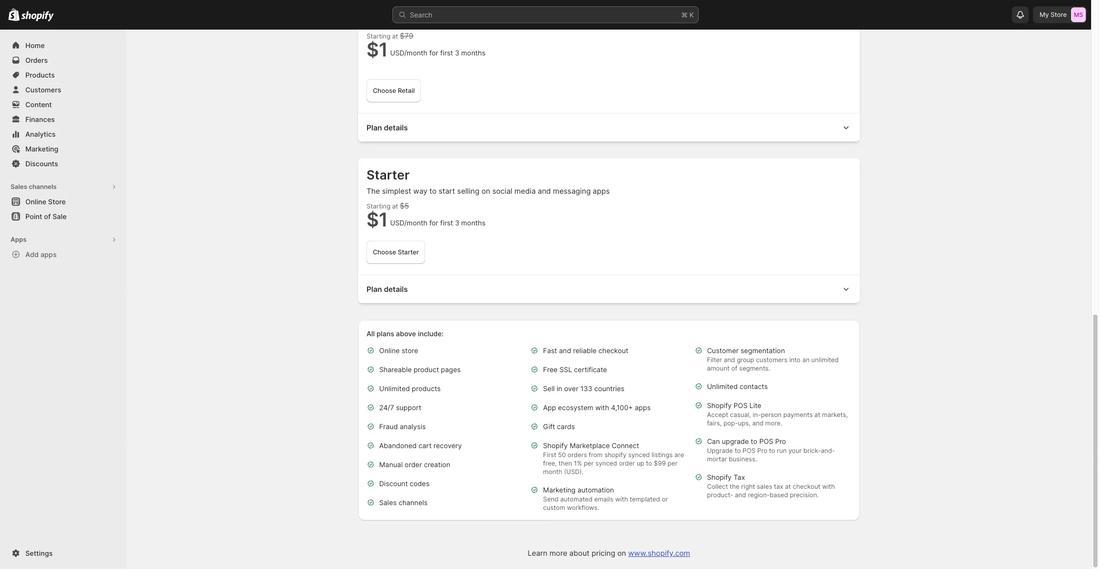 Task type: locate. For each thing, give the bounding box(es) containing it.
$1 inside 'starting at $79 $1 usd/month for first 3 months'
[[367, 38, 388, 61]]

in-
[[753, 411, 761, 419]]

months down stores
[[462, 49, 486, 57]]

shopify inside the shopify marketplace connect first 50 orders from shopify synced listings are free, then 1% per synced order up to $99 per month (usd).
[[543, 442, 568, 450]]

marketing inside marketing link
[[25, 145, 58, 153]]

1 vertical spatial $1
[[367, 208, 388, 231]]

shopify image
[[8, 8, 20, 21], [21, 11, 54, 22]]

0 vertical spatial starter
[[367, 168, 410, 183]]

1 horizontal spatial checkout
[[793, 483, 821, 491]]

start right way
[[439, 187, 455, 196]]

point of sale link
[[6, 209, 120, 224]]

discount
[[379, 480, 408, 488]]

2 vertical spatial shopify
[[707, 474, 732, 482]]

apps inside starter the simplest way to start selling on social media and messaging apps
[[593, 187, 610, 196]]

finances link
[[6, 112, 120, 127]]

unlimited
[[707, 383, 738, 391], [379, 385, 410, 393]]

1 vertical spatial of
[[732, 365, 738, 373]]

1 horizontal spatial marketing
[[543, 486, 576, 495]]

1 horizontal spatial order
[[619, 460, 635, 468]]

plan details button for starting at $5 $1 usd/month for first 3 months
[[358, 275, 860, 303]]

⌘
[[682, 11, 688, 19]]

1 starting from the top
[[367, 32, 391, 40]]

0 vertical spatial 3
[[455, 49, 460, 57]]

0 horizontal spatial with
[[596, 404, 610, 412]]

details for starting at $79 $1 usd/month for first 3 months
[[384, 123, 408, 132]]

1 vertical spatial sales
[[379, 499, 397, 507]]

details down choose starter link
[[384, 285, 408, 294]]

pos up business.
[[743, 447, 756, 455]]

include:
[[418, 330, 444, 338]]

to inside the shopify marketplace connect first 50 orders from shopify synced listings are free, then 1% per synced order up to $99 per month (usd).
[[646, 460, 653, 468]]

3 inside 'starting at $79 $1 usd/month for first 3 months'
[[455, 49, 460, 57]]

1 horizontal spatial pro
[[776, 438, 787, 446]]

0 horizontal spatial on
[[482, 187, 491, 196]]

2 horizontal spatial apps
[[635, 404, 651, 412]]

and down in-
[[753, 420, 764, 428]]

1 horizontal spatial shopify image
[[21, 11, 54, 22]]

apps right add
[[41, 250, 57, 259]]

1 vertical spatial for
[[430, 49, 439, 57]]

1%
[[574, 460, 582, 468]]

on left social
[[482, 187, 491, 196]]

shopify for shopify pos lite
[[707, 402, 732, 410]]

3 for starting at $79 $1 usd/month for first 3 months
[[455, 49, 460, 57]]

1 details from the top
[[384, 123, 408, 132]]

at left $5
[[392, 202, 398, 210]]

2 vertical spatial with
[[616, 496, 628, 504]]

more
[[550, 549, 568, 558]]

2 plan details button from the top
[[358, 275, 860, 303]]

1 horizontal spatial apps
[[593, 187, 610, 196]]

usd/month for starting at $5 $1 usd/month for first 3 months
[[390, 219, 428, 227]]

for inside starting at $5 $1 usd/month for first 3 months
[[430, 219, 439, 227]]

2 months from the top
[[462, 219, 486, 227]]

sales channels down discount codes
[[379, 499, 428, 507]]

then
[[559, 460, 572, 468]]

selling inside starter the simplest way to start selling on social media and messaging apps
[[457, 187, 480, 196]]

recovery
[[434, 442, 462, 450]]

$1 down the
[[367, 208, 388, 231]]

for inside 'starting at $79 $1 usd/month for first 3 months'
[[430, 49, 439, 57]]

3 down starter the simplest way to start selling on social media and messaging apps
[[455, 219, 460, 227]]

choose
[[373, 87, 396, 95], [373, 248, 396, 256]]

channels down codes
[[399, 499, 428, 507]]

channels
[[29, 183, 57, 191], [399, 499, 428, 507]]

2 $1 from the top
[[367, 208, 388, 231]]

for
[[402, 16, 411, 25], [430, 49, 439, 57], [430, 219, 439, 227]]

the down tax
[[730, 483, 740, 491]]

0 vertical spatial plan
[[367, 123, 382, 132]]

listings
[[652, 451, 673, 459]]

0 vertical spatial $1
[[367, 38, 388, 61]]

at right tax
[[786, 483, 792, 491]]

store for online store
[[48, 198, 66, 206]]

on right the pricing
[[618, 549, 627, 558]]

sales inside button
[[11, 183, 27, 191]]

plan for starting at $5 $1 usd/month for first 3 months
[[367, 285, 382, 294]]

1 horizontal spatial on
[[618, 549, 627, 558]]

0 horizontal spatial marketing
[[25, 145, 58, 153]]

1 horizontal spatial selling
[[457, 187, 480, 196]]

unlimited for unlimited contacts
[[707, 383, 738, 391]]

starting for starting at $79 $1 usd/month for first 3 months
[[367, 32, 391, 40]]

to right way
[[430, 187, 437, 196]]

order
[[619, 460, 635, 468], [405, 461, 422, 469]]

1 horizontal spatial per
[[668, 460, 678, 468]]

stores
[[466, 16, 488, 25]]

0 vertical spatial of
[[44, 212, 51, 221]]

of down group
[[732, 365, 738, 373]]

store up the sale at the left top of page
[[48, 198, 66, 206]]

0 horizontal spatial store
[[48, 198, 66, 206]]

precision.
[[790, 491, 819, 499]]

0 vertical spatial plan details
[[367, 123, 408, 132]]

usd/month down $5
[[390, 219, 428, 227]]

pos up casual,
[[734, 402, 748, 410]]

1 vertical spatial apps
[[41, 250, 57, 259]]

1 vertical spatial the
[[730, 483, 740, 491]]

marketing for marketing automation send automated emails with templated or custom workflows.
[[543, 486, 576, 495]]

or
[[662, 496, 668, 504]]

marketing for marketing
[[25, 145, 58, 153]]

1 choose from the top
[[373, 87, 396, 95]]

0 vertical spatial first
[[441, 49, 453, 57]]

1 vertical spatial with
[[823, 483, 835, 491]]

tax
[[734, 474, 746, 482]]

and right media
[[538, 187, 551, 196]]

checkout right reliable
[[599, 347, 629, 355]]

2 first from the top
[[441, 219, 453, 227]]

pro
[[776, 438, 787, 446], [758, 447, 768, 455]]

and-
[[821, 447, 836, 455]]

pro up the run
[[776, 438, 787, 446]]

starter the simplest way to start selling on social media and messaging apps
[[367, 168, 610, 196]]

$1 for starting at $79 $1 usd/month for first 3 months
[[367, 38, 388, 61]]

sales channels up online store
[[11, 183, 57, 191]]

starting down designed
[[367, 32, 391, 40]]

can upgrade to pos pro upgrade to pos pro to run your brick-and- mortar business.
[[707, 438, 836, 463]]

2 starting from the top
[[367, 202, 391, 210]]

www.shopify.com
[[629, 549, 691, 558]]

first inside starting at $5 $1 usd/month for first 3 months
[[441, 219, 453, 227]]

order inside the shopify marketplace connect first 50 orders from shopify synced listings are free, then 1% per synced order up to $99 per month (usd).
[[619, 460, 635, 468]]

pro left the run
[[758, 447, 768, 455]]

2 horizontal spatial with
[[823, 483, 835, 491]]

with inside "marketing automation send automated emails with templated or custom workflows."
[[616, 496, 628, 504]]

at inside starting at $5 $1 usd/month for first 3 months
[[392, 202, 398, 210]]

2 plan details from the top
[[367, 285, 408, 294]]

months down starter the simplest way to start selling on social media and messaging apps
[[462, 219, 486, 227]]

shopify up collect
[[707, 474, 732, 482]]

marketing link
[[6, 142, 120, 156]]

1 first from the top
[[441, 49, 453, 57]]

start right essentials
[[590, 16, 607, 25]]

per right 1%
[[584, 460, 594, 468]]

apps
[[11, 236, 27, 244]]

online down the plans
[[379, 347, 400, 355]]

store right my
[[1051, 11, 1068, 18]]

unlimited down amount on the bottom of the page
[[707, 383, 738, 391]]

1 vertical spatial online
[[379, 347, 400, 355]]

1 horizontal spatial the
[[730, 483, 740, 491]]

at left $79 at top left
[[392, 32, 398, 40]]

3 down retail
[[455, 49, 460, 57]]

shareable product pages
[[379, 366, 461, 374]]

unlimited down shareable
[[379, 385, 410, 393]]

sales down discount
[[379, 499, 397, 507]]

details down choose retail link
[[384, 123, 408, 132]]

1 vertical spatial first
[[441, 219, 453, 227]]

the right includes
[[531, 16, 542, 25]]

per
[[584, 460, 594, 468], [668, 460, 678, 468]]

synced up up
[[629, 451, 650, 459]]

and right fast
[[559, 347, 572, 355]]

search
[[410, 11, 433, 19]]

0 horizontal spatial channels
[[29, 183, 57, 191]]

2 plan from the top
[[367, 285, 382, 294]]

point of sale
[[25, 212, 67, 221]]

2 choose from the top
[[373, 248, 396, 256]]

0 vertical spatial choose
[[373, 87, 396, 95]]

sales
[[757, 483, 773, 491]]

2 vertical spatial for
[[430, 219, 439, 227]]

0 vertical spatial details
[[384, 123, 408, 132]]

business.
[[729, 456, 758, 463]]

online
[[25, 198, 46, 206], [379, 347, 400, 355]]

0 vertical spatial usd/month
[[390, 49, 428, 57]]

1 plan details from the top
[[367, 123, 408, 132]]

1 horizontal spatial store
[[1051, 11, 1068, 18]]

shopify inside the shopify tax collect the right sales tax at checkout with product- and region-based precision.
[[707, 474, 732, 482]]

1 3 from the top
[[455, 49, 460, 57]]

with
[[596, 404, 610, 412], [823, 483, 835, 491], [616, 496, 628, 504]]

at inside shopify pos lite accept casual, in-person payments at markets, fairs, pop-ups, and more.
[[815, 411, 821, 419]]

with inside the shopify tax collect the right sales tax at checkout with product- and region-based precision.
[[823, 483, 835, 491]]

online up point
[[25, 198, 46, 206]]

0 vertical spatial channels
[[29, 183, 57, 191]]

my store image
[[1072, 7, 1087, 22]]

starting down the
[[367, 202, 391, 210]]

marketing up send
[[543, 486, 576, 495]]

starting at $5 $1 usd/month for first 3 months
[[367, 201, 486, 231]]

0 horizontal spatial per
[[584, 460, 594, 468]]

starter down starting at $5 $1 usd/month for first 3 months
[[398, 248, 419, 256]]

1 vertical spatial sales channels
[[379, 499, 428, 507]]

channels inside sales channels button
[[29, 183, 57, 191]]

plans
[[377, 330, 394, 338]]

templated
[[630, 496, 660, 504]]

plan down choose retail link
[[367, 123, 382, 132]]

0 horizontal spatial apps
[[41, 250, 57, 259]]

products
[[412, 385, 441, 393]]

first inside 'starting at $79 $1 usd/month for first 3 months'
[[441, 49, 453, 57]]

months for starting at $79 $1 usd/month for first 3 months
[[462, 49, 486, 57]]

1 vertical spatial shopify
[[543, 442, 568, 450]]

synced
[[629, 451, 650, 459], [596, 460, 618, 468]]

usd/month inside starting at $5 $1 usd/month for first 3 months
[[390, 219, 428, 227]]

plan details down choose starter link
[[367, 285, 408, 294]]

about
[[570, 549, 590, 558]]

marketing
[[25, 145, 58, 153], [543, 486, 576, 495]]

2 usd/month from the top
[[390, 219, 428, 227]]

0 horizontal spatial checkout
[[599, 347, 629, 355]]

1 vertical spatial plan
[[367, 285, 382, 294]]

online store
[[379, 347, 419, 355]]

starting
[[367, 32, 391, 40], [367, 202, 391, 210]]

channels up online store
[[29, 183, 57, 191]]

run
[[777, 447, 787, 455]]

0 vertical spatial months
[[462, 49, 486, 57]]

1 vertical spatial channels
[[399, 499, 428, 507]]

1 horizontal spatial unlimited
[[707, 383, 738, 391]]

synced down shopify
[[596, 460, 618, 468]]

collect
[[707, 483, 728, 491]]

1 horizontal spatial start
[[590, 16, 607, 25]]

apps right messaging
[[593, 187, 610, 196]]

0 vertical spatial store
[[1051, 11, 1068, 18]]

online inside online store link
[[25, 198, 46, 206]]

shopify for shopify marketplace connect
[[543, 442, 568, 450]]

per down are
[[668, 460, 678, 468]]

apps
[[593, 187, 610, 196], [41, 250, 57, 259], [635, 404, 651, 412]]

starter
[[367, 168, 410, 183], [398, 248, 419, 256]]

shareable
[[379, 366, 412, 374]]

1 horizontal spatial synced
[[629, 451, 650, 459]]

creation
[[424, 461, 451, 469]]

0 vertical spatial start
[[590, 16, 607, 25]]

sales channels inside button
[[11, 183, 57, 191]]

shopify tax collect the right sales tax at checkout with product- and region-based precision.
[[707, 474, 835, 499]]

shopify up first at the bottom of the page
[[543, 442, 568, 450]]

months inside 'starting at $79 $1 usd/month for first 3 months'
[[462, 49, 486, 57]]

and down customer
[[724, 356, 736, 364]]

starting for starting at $5 $1 usd/month for first 3 months
[[367, 202, 391, 210]]

1 horizontal spatial online
[[379, 347, 400, 355]]

cart
[[419, 442, 432, 450]]

plan down choose starter link
[[367, 285, 382, 294]]

selling up $79 at top left
[[414, 16, 436, 25]]

starter up simplest
[[367, 168, 410, 183]]

starting inside 'starting at $79 $1 usd/month for first 3 months'
[[367, 32, 391, 40]]

order left up
[[619, 460, 635, 468]]

based
[[770, 491, 789, 499]]

0 horizontal spatial sales channels
[[11, 183, 57, 191]]

first for starting at $79 $1 usd/month for first 3 months
[[441, 49, 453, 57]]

and inside shopify pos lite accept casual, in-person payments at markets, fairs, pop-ups, and more.
[[753, 420, 764, 428]]

starting inside starting at $5 $1 usd/month for first 3 months
[[367, 202, 391, 210]]

2 details from the top
[[384, 285, 408, 294]]

months inside starting at $5 $1 usd/month for first 3 months
[[462, 219, 486, 227]]

point
[[25, 212, 42, 221]]

your
[[789, 447, 802, 455]]

0 horizontal spatial sales
[[11, 183, 27, 191]]

1 vertical spatial pro
[[758, 447, 768, 455]]

with down and- at the bottom
[[823, 483, 835, 491]]

add apps button
[[6, 247, 120, 262]]

0 vertical spatial the
[[531, 16, 542, 25]]

1 per from the left
[[584, 460, 594, 468]]

1 vertical spatial synced
[[596, 460, 618, 468]]

shopify inside shopify pos lite accept casual, in-person payments at markets, fairs, pop-ups, and more.
[[707, 402, 732, 410]]

start
[[590, 16, 607, 25], [439, 187, 455, 196]]

sales up online store
[[11, 183, 27, 191]]

1 vertical spatial usd/month
[[390, 219, 428, 227]]

1 vertical spatial marketing
[[543, 486, 576, 495]]

shopify up accept
[[707, 402, 732, 410]]

apps right 4,100+
[[635, 404, 651, 412]]

with right emails
[[616, 496, 628, 504]]

right
[[742, 483, 756, 491]]

reliable
[[573, 347, 597, 355]]

3 inside starting at $5 $1 usd/month for first 3 months
[[455, 219, 460, 227]]

1 vertical spatial checkout
[[793, 483, 821, 491]]

0 horizontal spatial start
[[439, 187, 455, 196]]

1 months from the top
[[462, 49, 486, 57]]

1 plan details button from the top
[[358, 113, 860, 142]]

0 horizontal spatial unlimited
[[379, 385, 410, 393]]

1 horizontal spatial of
[[732, 365, 738, 373]]

plan details down choose retail link
[[367, 123, 408, 132]]

1 horizontal spatial with
[[616, 496, 628, 504]]

0 vertical spatial sales channels
[[11, 183, 57, 191]]

ups,
[[738, 420, 751, 428]]

1 vertical spatial plan details
[[367, 285, 408, 294]]

$1 down designed
[[367, 38, 388, 61]]

shopify marketplace connect first 50 orders from shopify synced listings are free, then 1% per synced order up to $99 per month (usd).
[[543, 442, 684, 476]]

0 vertical spatial online
[[25, 198, 46, 206]]

store inside button
[[48, 198, 66, 206]]

social
[[493, 187, 513, 196]]

selling left online.
[[609, 16, 631, 25]]

to right up
[[646, 460, 653, 468]]

selling
[[414, 16, 436, 25], [609, 16, 631, 25], [457, 187, 480, 196]]

1 vertical spatial 3
[[455, 219, 460, 227]]

usd/month
[[390, 49, 428, 57], [390, 219, 428, 227]]

unlimited for unlimited products
[[379, 385, 410, 393]]

0 vertical spatial pos
[[734, 402, 748, 410]]

usd/month down $79 at top left
[[390, 49, 428, 57]]

2 3 from the top
[[455, 219, 460, 227]]

lite
[[750, 402, 762, 410]]

0 horizontal spatial pro
[[758, 447, 768, 455]]

pos down the more.
[[760, 438, 774, 446]]

at left "markets,"
[[815, 411, 821, 419]]

0 vertical spatial starting
[[367, 32, 391, 40]]

person
[[761, 411, 782, 419]]

order up codes
[[405, 461, 422, 469]]

in
[[557, 385, 563, 393]]

content
[[25, 100, 52, 109]]

1 vertical spatial months
[[462, 219, 486, 227]]

0 vertical spatial plan details button
[[358, 113, 860, 142]]

sale
[[53, 212, 67, 221]]

$1 inside starting at $5 $1 usd/month for first 3 months
[[367, 208, 388, 231]]

1 vertical spatial plan details button
[[358, 275, 860, 303]]

1 plan from the top
[[367, 123, 382, 132]]

marketing up discounts
[[25, 145, 58, 153]]

1 vertical spatial starting
[[367, 202, 391, 210]]

1 usd/month from the top
[[390, 49, 428, 57]]

includes
[[500, 16, 529, 25]]

0 horizontal spatial of
[[44, 212, 51, 221]]

www.shopify.com link
[[629, 549, 691, 558]]

store
[[1051, 11, 1068, 18], [48, 198, 66, 206]]

3 for starting at $5 $1 usd/month for first 3 months
[[455, 219, 460, 227]]

1 $1 from the top
[[367, 38, 388, 61]]

0 vertical spatial on
[[482, 187, 491, 196]]

home link
[[6, 38, 120, 53]]

marketing automation send automated emails with templated or custom workflows.
[[543, 486, 668, 512]]

0 horizontal spatial synced
[[596, 460, 618, 468]]

marketing inside "marketing automation send automated emails with templated or custom workflows."
[[543, 486, 576, 495]]

of left the sale at the left top of page
[[44, 212, 51, 221]]

and down right
[[735, 491, 747, 499]]

with left 4,100+
[[596, 404, 610, 412]]

0 horizontal spatial online
[[25, 198, 46, 206]]

1 vertical spatial pos
[[760, 438, 774, 446]]

1 vertical spatial store
[[48, 198, 66, 206]]

sell in over 133 countries
[[543, 385, 625, 393]]

checkout up precision. on the bottom of the page
[[793, 483, 821, 491]]

selling left social
[[457, 187, 480, 196]]

amount
[[707, 365, 730, 373]]

choose for choose starter
[[373, 248, 396, 256]]

send
[[543, 496, 559, 504]]

2 per from the left
[[668, 460, 678, 468]]

usd/month inside 'starting at $79 $1 usd/month for first 3 months'
[[390, 49, 428, 57]]

0 vertical spatial shopify
[[707, 402, 732, 410]]

to down the upgrade
[[735, 447, 741, 455]]

1 vertical spatial details
[[384, 285, 408, 294]]



Task type: describe. For each thing, give the bounding box(es) containing it.
unlimited
[[812, 356, 839, 364]]

to right essentials
[[581, 16, 588, 25]]

orders link
[[6, 53, 120, 68]]

50
[[558, 451, 566, 459]]

store for my store
[[1051, 11, 1068, 18]]

manual order creation
[[379, 461, 451, 469]]

plan details button for starting at $79 $1 usd/month for first 3 months
[[358, 113, 860, 142]]

0 vertical spatial for
[[402, 16, 411, 25]]

all
[[367, 330, 375, 338]]

unlimited products
[[379, 385, 441, 393]]

of inside button
[[44, 212, 51, 221]]

1 vertical spatial starter
[[398, 248, 419, 256]]

discount codes
[[379, 480, 430, 488]]

fraud analysis
[[379, 423, 426, 431]]

fast and reliable checkout
[[543, 347, 629, 355]]

retail
[[447, 16, 464, 25]]

0 horizontal spatial shopify image
[[8, 8, 20, 21]]

store
[[402, 347, 419, 355]]

and inside starter the simplest way to start selling on social media and messaging apps
[[538, 187, 551, 196]]

choose starter link
[[367, 241, 426, 264]]

support
[[396, 404, 422, 412]]

learn
[[528, 549, 548, 558]]

add
[[25, 250, 39, 259]]

customers link
[[6, 82, 120, 97]]

apps inside button
[[41, 250, 57, 259]]

0 vertical spatial with
[[596, 404, 610, 412]]

products link
[[6, 68, 120, 82]]

and inside the shopify tax collect the right sales tax at checkout with product- and region-based precision.
[[735, 491, 747, 499]]

choose retail
[[373, 87, 415, 95]]

codes
[[410, 480, 430, 488]]

and inside customer segmentation filter and group customers into an unlimited amount of segments.
[[724, 356, 736, 364]]

apps button
[[6, 233, 120, 247]]

0 vertical spatial synced
[[629, 451, 650, 459]]

gift
[[543, 423, 555, 431]]

pos inside shopify pos lite accept casual, in-person payments at markets, fairs, pop-ups, and more.
[[734, 402, 748, 410]]

countries
[[595, 385, 625, 393]]

at inside the shopify tax collect the right sales tax at checkout with product- and region-based precision.
[[786, 483, 792, 491]]

133
[[581, 385, 593, 393]]

connect
[[612, 442, 640, 450]]

fraud
[[379, 423, 398, 431]]

are
[[675, 451, 684, 459]]

analysis
[[400, 423, 426, 431]]

online for online store
[[379, 347, 400, 355]]

all plans above include:
[[367, 330, 444, 338]]

learn more about pricing on www.shopify.com
[[528, 549, 691, 558]]

1 horizontal spatial sales channels
[[379, 499, 428, 507]]

0 vertical spatial checkout
[[599, 347, 629, 355]]

0 vertical spatial pro
[[776, 438, 787, 446]]

brick-
[[804, 447, 821, 455]]

plan details for starting at $5 $1 usd/month for first 3 months
[[367, 285, 408, 294]]

contacts
[[740, 383, 768, 391]]

cards
[[557, 423, 575, 431]]

add apps
[[25, 250, 57, 259]]

1 horizontal spatial sales
[[379, 499, 397, 507]]

on inside starter the simplest way to start selling on social media and messaging apps
[[482, 187, 491, 196]]

usd/month for starting at $79 $1 usd/month for first 3 months
[[390, 49, 428, 57]]

plan details for starting at $79 $1 usd/month for first 3 months
[[367, 123, 408, 132]]

for for starting at $79 $1 usd/month for first 3 months
[[430, 49, 439, 57]]

products
[[25, 71, 55, 79]]

sales channels button
[[6, 180, 120, 194]]

$1 for starting at $5 $1 usd/month for first 3 months
[[367, 208, 388, 231]]

k
[[690, 11, 694, 19]]

2 vertical spatial pos
[[743, 447, 756, 455]]

2 horizontal spatial selling
[[609, 16, 631, 25]]

simplest
[[382, 187, 411, 196]]

content link
[[6, 97, 120, 112]]

analytics link
[[6, 127, 120, 142]]

settings link
[[6, 546, 120, 561]]

filter
[[707, 356, 722, 364]]

1 horizontal spatial channels
[[399, 499, 428, 507]]

orders
[[25, 56, 48, 64]]

at left retail
[[438, 16, 445, 25]]

accept
[[707, 411, 729, 419]]

over
[[565, 385, 579, 393]]

starter inside starter the simplest way to start selling on social media and messaging apps
[[367, 168, 410, 183]]

of inside customer segmentation filter and group customers into an unlimited amount of segments.
[[732, 365, 738, 373]]

online store button
[[0, 194, 127, 209]]

app ecosystem with 4,100+ apps
[[543, 404, 651, 412]]

shopify
[[605, 451, 627, 459]]

shopify for shopify tax
[[707, 474, 732, 482]]

messaging
[[553, 187, 591, 196]]

0 horizontal spatial order
[[405, 461, 422, 469]]

months for starting at $5 $1 usd/month for first 3 months
[[462, 219, 486, 227]]

to inside starter the simplest way to start selling on social media and messaging apps
[[430, 187, 437, 196]]

choose retail link
[[367, 79, 421, 103]]

checkout inside the shopify tax collect the right sales tax at checkout with product- and region-based precision.
[[793, 483, 821, 491]]

product-
[[707, 491, 734, 499]]

details for starting at $5 $1 usd/month for first 3 months
[[384, 285, 408, 294]]

marketplace
[[570, 442, 610, 450]]

designed for selling at retail stores — includes the essentials to start selling online.
[[367, 16, 656, 25]]

workflows.
[[567, 504, 600, 512]]

markets,
[[823, 411, 848, 419]]

shopify pos lite accept casual, in-person payments at markets, fairs, pop-ups, and more.
[[707, 402, 848, 428]]

analytics
[[25, 130, 56, 138]]

to right the upgrade
[[751, 438, 758, 446]]

pricing
[[592, 549, 616, 558]]

certificate
[[574, 366, 607, 374]]

month
[[543, 468, 563, 476]]

finances
[[25, 115, 55, 124]]

⌘ k
[[682, 11, 694, 19]]

segments.
[[740, 365, 771, 373]]

designed
[[367, 16, 400, 25]]

point of sale button
[[0, 209, 127, 224]]

pop-
[[724, 420, 738, 428]]

first for starting at $5 $1 usd/month for first 3 months
[[441, 219, 453, 227]]

choose for choose retail
[[373, 87, 396, 95]]

free
[[543, 366, 558, 374]]

the inside the shopify tax collect the right sales tax at checkout with product- and region-based precision.
[[730, 483, 740, 491]]

online for online store
[[25, 198, 46, 206]]

at inside 'starting at $79 $1 usd/month for first 3 months'
[[392, 32, 398, 40]]

customers
[[25, 86, 61, 94]]

ecosystem
[[558, 404, 594, 412]]

group
[[737, 356, 755, 364]]

ssl
[[560, 366, 572, 374]]

to left the run
[[770, 447, 776, 455]]

start inside starter the simplest way to start selling on social media and messaging apps
[[439, 187, 455, 196]]

abandoned cart recovery
[[379, 442, 462, 450]]

way
[[414, 187, 428, 196]]

gift cards
[[543, 423, 575, 431]]

24/7 support
[[379, 404, 422, 412]]

1 vertical spatial on
[[618, 549, 627, 558]]

0 horizontal spatial selling
[[414, 16, 436, 25]]

for for starting at $5 $1 usd/month for first 3 months
[[430, 219, 439, 227]]

discounts link
[[6, 156, 120, 171]]

unlimited contacts
[[707, 383, 768, 391]]

0 horizontal spatial the
[[531, 16, 542, 25]]

the
[[367, 187, 380, 196]]

plan for starting at $79 $1 usd/month for first 3 months
[[367, 123, 382, 132]]



Task type: vqa. For each thing, say whether or not it's contained in the screenshot.
Content
yes



